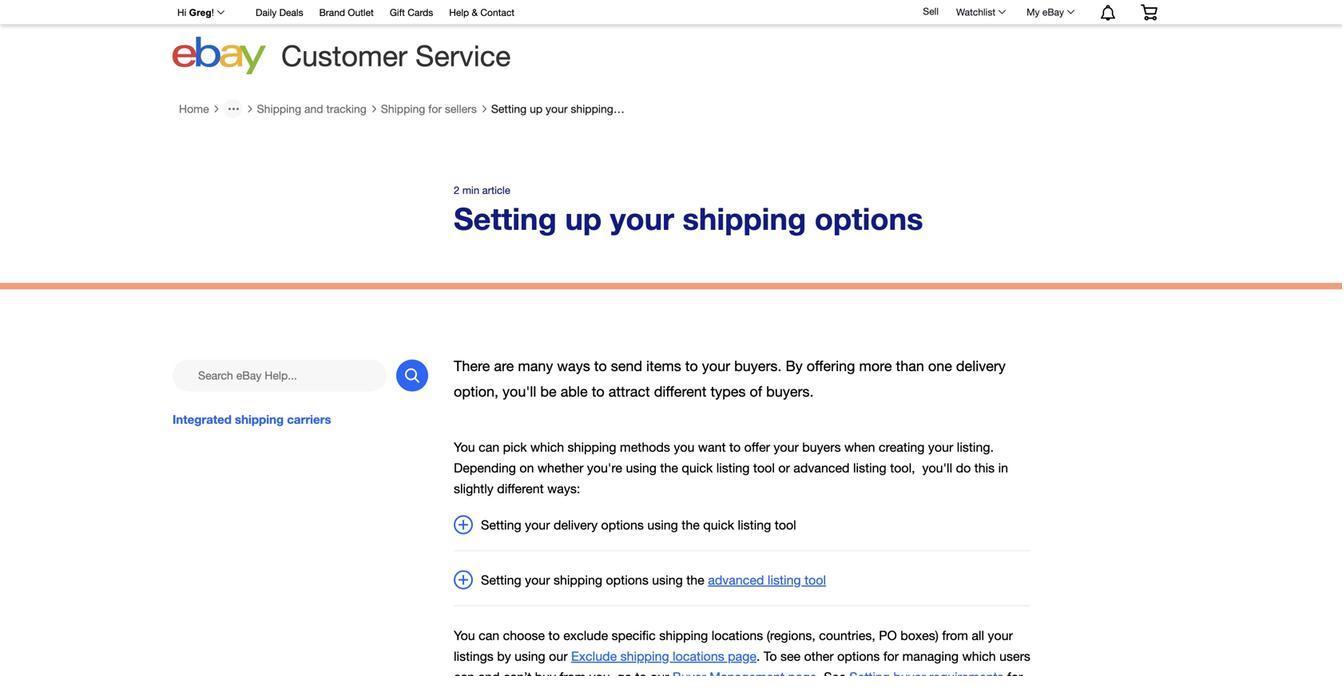 Task type: locate. For each thing, give the bounding box(es) containing it.
0 horizontal spatial shipping
[[257, 102, 301, 115]]

1 vertical spatial and
[[478, 670, 500, 677]]

our up buy at the bottom left of page
[[549, 650, 568, 664]]

delivery down ways:
[[554, 518, 598, 533]]

there are many ways to send items to your buyers. by offering more than one delivery option, you'll be able to attract different types of buyers.
[[454, 358, 1006, 400]]

your inside setting your delivery options using the quick listing tool dropdown button
[[525, 518, 550, 533]]

to
[[594, 358, 607, 375], [685, 358, 698, 375], [592, 384, 605, 400], [729, 440, 741, 455], [549, 629, 560, 644], [636, 670, 647, 677]]

from left all
[[942, 629, 968, 644]]

1 vertical spatial tool
[[775, 518, 796, 533]]

buyers
[[802, 440, 841, 455]]

can
[[479, 440, 500, 455], [479, 629, 500, 644], [454, 670, 475, 677]]

2 vertical spatial can
[[454, 670, 475, 677]]

exclude shipping locations page
[[571, 650, 757, 664]]

tool up (regions,
[[805, 573, 826, 588]]

for left sellers
[[428, 102, 442, 115]]

for inside the . to see other options for managing which users can and can't buy from you, go to our
[[884, 650, 899, 664]]

2 vertical spatial tool
[[805, 573, 826, 588]]

you can pick which shipping methods you want to offer your buyers when creating your listing. depending on whether you're using the quick listing tool or advanced listing tool,  you'll do this in slightly different ways:
[[454, 440, 1008, 497]]

delivery inside dropdown button
[[554, 518, 598, 533]]

my ebay
[[1027, 6, 1064, 18]]

can up by
[[479, 629, 500, 644]]

1 vertical spatial different
[[497, 482, 544, 497]]

home
[[179, 102, 209, 115]]

buyers. up of
[[734, 358, 782, 375]]

using up setting your shipping options using the advanced listing tool
[[647, 518, 678, 533]]

sell
[[923, 6, 939, 17]]

can down listings
[[454, 670, 475, 677]]

countries,
[[819, 629, 876, 644]]

service
[[416, 39, 511, 72]]

tool inside you can pick which shipping methods you want to offer your buyers when creating your listing. depending on whether you're using the quick listing tool or advanced listing tool,  you'll do this in slightly different ways:
[[753, 461, 775, 476]]

0 vertical spatial locations
[[712, 629, 763, 644]]

which up whether
[[531, 440, 564, 455]]

gift
[[390, 7, 405, 18]]

ways:
[[547, 482, 580, 497]]

the inside dropdown button
[[682, 518, 700, 533]]

1 vertical spatial can
[[479, 629, 500, 644]]

using down methods on the left of page
[[626, 461, 657, 476]]

up
[[530, 102, 543, 115], [565, 201, 602, 237]]

advanced listing down setting your delivery options using the quick listing tool dropdown button
[[708, 573, 801, 588]]

0 horizontal spatial different
[[497, 482, 544, 497]]

can inside the . to see other options for managing which users can and can't buy from you, go to our
[[454, 670, 475, 677]]

shipping inside "link"
[[257, 102, 301, 115]]

setting up your shipping options
[[491, 102, 654, 115]]

shipping down customer service
[[381, 102, 425, 115]]

1 vertical spatial up
[[565, 201, 602, 237]]

1 shipping from the left
[[257, 102, 301, 115]]

shipping
[[571, 102, 614, 115], [683, 201, 806, 237], [235, 413, 284, 427], [568, 440, 617, 455], [554, 573, 603, 588], [659, 629, 708, 644], [621, 650, 669, 664]]

page
[[728, 650, 757, 664]]

listing inside you can pick which shipping methods you want to offer your buyers when creating your listing. depending on whether you're using the quick listing tool or advanced listing tool,  you'll do this in slightly different ways:
[[716, 461, 750, 476]]

by
[[786, 358, 803, 375]]

different inside you can pick which shipping methods you want to offer your buyers when creating your listing. depending on whether you're using the quick listing tool or advanced listing tool,  you'll do this in slightly different ways:
[[497, 482, 544, 497]]

2 shipping from the left
[[381, 102, 425, 115]]

sell link
[[916, 6, 946, 17]]

0 vertical spatial our
[[549, 650, 568, 664]]

listing inside dropdown button
[[738, 518, 771, 533]]

setting inside dropdown button
[[481, 518, 522, 533]]

0 vertical spatial tool
[[753, 461, 775, 476]]

you inside you can pick which shipping methods you want to offer your buyers when creating your listing. depending on whether you're using the quick listing tool or advanced listing tool,  you'll do this in slightly different ways:
[[454, 440, 475, 455]]

and left tracking
[[304, 102, 323, 115]]

locations up page
[[712, 629, 763, 644]]

0 horizontal spatial delivery
[[554, 518, 598, 533]]

shipping inside you can choose to exclude specific shipping locations (regions, countries, po boxes) from all your listings by using our
[[659, 629, 708, 644]]

using up "can't"
[[515, 650, 545, 664]]

greg
[[189, 7, 211, 18]]

0 vertical spatial for
[[428, 102, 442, 115]]

1 horizontal spatial shipping
[[381, 102, 425, 115]]

the left the advanced listing tool link
[[687, 573, 705, 588]]

shipping inside 2 min article setting up your shipping options
[[683, 201, 806, 237]]

2 vertical spatial the
[[687, 573, 705, 588]]

1 horizontal spatial delivery
[[956, 358, 1006, 375]]

quick inside you can pick which shipping methods you want to offer your buyers when creating your listing. depending on whether you're using the quick listing tool or advanced listing tool,  you'll do this in slightly different ways:
[[682, 461, 713, 476]]

1 horizontal spatial our
[[650, 670, 669, 677]]

0 vertical spatial advanced listing
[[794, 461, 887, 476]]

1 horizontal spatial which
[[962, 650, 996, 664]]

shipping left tracking
[[257, 102, 301, 115]]

setting your delivery options using the quick listing tool
[[481, 518, 796, 533]]

shipping
[[257, 102, 301, 115], [381, 102, 425, 115]]

0 horizontal spatial up
[[530, 102, 543, 115]]

which
[[531, 440, 564, 455], [962, 650, 996, 664]]

shipping inside you can pick which shipping methods you want to offer your buyers when creating your listing. depending on whether you're using the quick listing tool or advanced listing tool,  you'll do this in slightly different ways:
[[568, 440, 617, 455]]

which inside the . to see other options for managing which users can and can't buy from you, go to our
[[962, 650, 996, 664]]

delivery right one
[[956, 358, 1006, 375]]

0 horizontal spatial for
[[428, 102, 442, 115]]

which down all
[[962, 650, 996, 664]]

different down 'on'
[[497, 482, 544, 497]]

this
[[975, 461, 995, 476]]

when
[[845, 440, 875, 455]]

daily
[[256, 7, 277, 18]]

(regions,
[[767, 629, 816, 644]]

to right items
[[685, 358, 698, 375]]

0 vertical spatial quick
[[682, 461, 713, 476]]

setting down slightly
[[481, 518, 522, 533]]

setting down 'article'
[[454, 201, 557, 237]]

advanced listing
[[794, 461, 887, 476], [708, 573, 801, 588]]

the down you
[[660, 461, 678, 476]]

and
[[304, 102, 323, 115], [478, 670, 500, 677]]

on
[[520, 461, 534, 476]]

for down po
[[884, 650, 899, 664]]

setting
[[491, 102, 527, 115], [454, 201, 557, 237], [481, 518, 522, 533], [481, 573, 522, 588]]

0 horizontal spatial our
[[549, 650, 568, 664]]

&
[[472, 7, 478, 18]]

0 horizontal spatial and
[[304, 102, 323, 115]]

1 vertical spatial for
[[884, 650, 899, 664]]

by
[[497, 650, 511, 664]]

1 vertical spatial locations
[[673, 650, 725, 664]]

0 vertical spatial you
[[454, 440, 475, 455]]

0 vertical spatial listing
[[716, 461, 750, 476]]

and inside the . to see other options for managing which users can and can't buy from you, go to our
[[478, 670, 500, 677]]

1 you from the top
[[454, 440, 475, 455]]

0 vertical spatial which
[[531, 440, 564, 455]]

the for quick
[[682, 518, 700, 533]]

quick down you can pick which shipping methods you want to offer your buyers when creating your listing. depending on whether you're using the quick listing tool or advanced listing tool,  you'll do this in slightly different ways:
[[703, 518, 734, 533]]

buyers.
[[734, 358, 782, 375], [766, 384, 814, 400]]

1 horizontal spatial and
[[478, 670, 500, 677]]

and inside "link"
[[304, 102, 323, 115]]

you for you can pick which shipping methods you want to offer your buyers when creating your listing. depending on whether you're using the quick listing tool or advanced listing tool,  you'll do this in slightly different ways:
[[454, 440, 475, 455]]

listing.
[[957, 440, 994, 455]]

customer
[[281, 39, 408, 72]]

0 horizontal spatial from
[[560, 670, 586, 677]]

shipping for sellers
[[381, 102, 477, 115]]

to left offer
[[729, 440, 741, 455]]

delivery
[[956, 358, 1006, 375], [554, 518, 598, 533]]

listing up the advanced listing tool link
[[738, 518, 771, 533]]

than
[[896, 358, 924, 375]]

1 vertical spatial from
[[560, 670, 586, 677]]

sellers
[[445, 102, 477, 115]]

1 vertical spatial our
[[650, 670, 669, 677]]

you inside you can choose to exclude specific shipping locations (regions, countries, po boxes) from all your listings by using our
[[454, 629, 475, 644]]

0 vertical spatial delivery
[[956, 358, 1006, 375]]

to inside the . to see other options for managing which users can and can't buy from you, go to our
[[636, 670, 647, 677]]

1 vertical spatial the
[[682, 518, 700, 533]]

different down items
[[654, 384, 707, 400]]

tool
[[753, 461, 775, 476], [775, 518, 796, 533], [805, 573, 826, 588]]

0 vertical spatial the
[[660, 461, 678, 476]]

shipping and tracking
[[257, 102, 367, 115]]

you up listings
[[454, 629, 475, 644]]

shipping for shipping for sellers
[[381, 102, 425, 115]]

listing
[[716, 461, 750, 476], [738, 518, 771, 533]]

want
[[698, 440, 726, 455]]

you up the depending
[[454, 440, 475, 455]]

attract
[[609, 384, 650, 400]]

using
[[626, 461, 657, 476], [647, 518, 678, 533], [652, 573, 683, 588], [515, 650, 545, 664]]

quick down you
[[682, 461, 713, 476]]

the up setting your shipping options using the advanced listing tool
[[682, 518, 700, 533]]

0 vertical spatial from
[[942, 629, 968, 644]]

0 vertical spatial up
[[530, 102, 543, 115]]

buyers. down by
[[766, 384, 814, 400]]

pick
[[503, 440, 527, 455]]

1 horizontal spatial for
[[884, 650, 899, 664]]

tool down or
[[775, 518, 796, 533]]

or
[[779, 461, 790, 476]]

to right choose
[[549, 629, 560, 644]]

options
[[617, 102, 654, 115], [815, 201, 923, 237], [601, 518, 644, 533], [606, 573, 649, 588], [837, 650, 880, 664]]

your inside you can choose to exclude specific shipping locations (regions, countries, po boxes) from all your listings by using our
[[988, 629, 1013, 644]]

you're
[[587, 461, 622, 476]]

advanced listing inside you can pick which shipping methods you want to offer your buyers when creating your listing. depending on whether you're using the quick listing tool or advanced listing tool,  you'll do this in slightly different ways:
[[794, 461, 887, 476]]

offer
[[744, 440, 770, 455]]

you
[[454, 440, 475, 455], [454, 629, 475, 644]]

0 vertical spatial buyers.
[[734, 358, 782, 375]]

you can choose to exclude specific shipping locations (regions, countries, po boxes) from all your listings by using our
[[454, 629, 1013, 664]]

to left 'send'
[[594, 358, 607, 375]]

0 vertical spatial and
[[304, 102, 323, 115]]

for inside shipping for sellers link
[[428, 102, 442, 115]]

can inside you can pick which shipping methods you want to offer your buyers when creating your listing. depending on whether you're using the quick listing tool or advanced listing tool,  you'll do this in slightly different ways:
[[479, 440, 500, 455]]

and down by
[[478, 670, 500, 677]]

2 min article setting up your shipping options
[[454, 184, 923, 237]]

1 vertical spatial delivery
[[554, 518, 598, 533]]

send
[[611, 358, 642, 375]]

shipping for sellers link
[[381, 102, 477, 116]]

our down 'exclude shipping locations page' 'link'
[[650, 670, 669, 677]]

0 vertical spatial can
[[479, 440, 500, 455]]

setting up choose
[[481, 573, 522, 588]]

1 horizontal spatial different
[[654, 384, 707, 400]]

1 vertical spatial which
[[962, 650, 996, 664]]

1 vertical spatial you
[[454, 629, 475, 644]]

choose
[[503, 629, 545, 644]]

your inside 2 min article setting up your shipping options
[[610, 201, 674, 237]]

0 vertical spatial different
[[654, 384, 707, 400]]

to right go
[[636, 670, 647, 677]]

1 horizontal spatial up
[[565, 201, 602, 237]]

hi greg !
[[177, 7, 214, 18]]

do
[[956, 461, 971, 476]]

account navigation
[[169, 0, 1170, 25]]

the for advanced listing
[[687, 573, 705, 588]]

2 you from the top
[[454, 629, 475, 644]]

1 vertical spatial listing
[[738, 518, 771, 533]]

listing down want
[[716, 461, 750, 476]]

can't
[[503, 670, 532, 677]]

specific
[[612, 629, 656, 644]]

brand outlet
[[319, 7, 374, 18]]

tool left or
[[753, 461, 775, 476]]

using inside you can choose to exclude specific shipping locations (regions, countries, po boxes) from all your listings by using our
[[515, 650, 545, 664]]

0 horizontal spatial which
[[531, 440, 564, 455]]

to inside you can pick which shipping methods you want to offer your buyers when creating your listing. depending on whether you're using the quick listing tool or advanced listing tool,  you'll do this in slightly different ways:
[[729, 440, 741, 455]]

can inside you can choose to exclude specific shipping locations (regions, countries, po boxes) from all your listings by using our
[[479, 629, 500, 644]]

setting right sellers
[[491, 102, 527, 115]]

from down exclude
[[560, 670, 586, 677]]

advanced listing down buyers
[[794, 461, 887, 476]]

1 horizontal spatial from
[[942, 629, 968, 644]]

can up the depending
[[479, 440, 500, 455]]

locations left page
[[673, 650, 725, 664]]

1 vertical spatial quick
[[703, 518, 734, 533]]

different
[[654, 384, 707, 400], [497, 482, 544, 497]]



Task type: vqa. For each thing, say whether or not it's contained in the screenshot.
sellers on the left top
yes



Task type: describe. For each thing, give the bounding box(es) containing it.
your inside the there are many ways to send items to your buyers. by offering more than one delivery option, you'll be able to attract different types of buyers.
[[702, 358, 730, 375]]

setting your delivery options using the quick listing tool button
[[454, 516, 1031, 536]]

depending
[[454, 461, 516, 476]]

you,
[[589, 670, 614, 677]]

all
[[972, 629, 984, 644]]

options inside dropdown button
[[601, 518, 644, 533]]

to
[[764, 650, 777, 664]]

exclude shipping locations page link
[[571, 650, 757, 664]]

my
[[1027, 6, 1040, 18]]

brand outlet link
[[319, 4, 374, 22]]

carriers
[[287, 413, 331, 427]]

go
[[617, 670, 632, 677]]

can for choose
[[479, 629, 500, 644]]

quick inside dropdown button
[[703, 518, 734, 533]]

2
[[454, 184, 460, 197]]

listings
[[454, 650, 494, 664]]

Search eBay Help... text field
[[173, 360, 387, 392]]

cards
[[408, 7, 433, 18]]

slightly
[[454, 482, 494, 497]]

home link
[[179, 102, 209, 116]]

from inside the . to see other options for managing which users can and can't buy from you, go to our
[[560, 670, 586, 677]]

you'll
[[503, 384, 536, 400]]

integrated shipping carriers link
[[173, 411, 428, 429]]

locations inside you can choose to exclude specific shipping locations (regions, countries, po boxes) from all your listings by using our
[[712, 629, 763, 644]]

up inside 2 min article setting up your shipping options
[[565, 201, 602, 237]]

gift cards link
[[390, 4, 433, 22]]

help
[[449, 7, 469, 18]]

options inside 2 min article setting up your shipping options
[[815, 201, 923, 237]]

other
[[804, 650, 834, 664]]

tracking
[[326, 102, 367, 115]]

different inside the there are many ways to send items to your buyers. by offering more than one delivery option, you'll be able to attract different types of buyers.
[[654, 384, 707, 400]]

daily deals link
[[256, 4, 303, 22]]

advanced listing tool link
[[708, 571, 826, 591]]

setting inside 2 min article setting up your shipping options
[[454, 201, 557, 237]]

hi
[[177, 7, 186, 18]]

delivery inside the there are many ways to send items to your buyers. by offering more than one delivery option, you'll be able to attract different types of buyers.
[[956, 358, 1006, 375]]

can for pick
[[479, 440, 500, 455]]

managing
[[903, 650, 959, 664]]

options inside the . to see other options for managing which users can and can't buy from you, go to our
[[837, 650, 880, 664]]

setting for setting your shipping options using the advanced listing tool
[[481, 573, 522, 588]]

offering
[[807, 358, 855, 375]]

you for you can choose to exclude specific shipping locations (regions, countries, po boxes) from all your listings by using our
[[454, 629, 475, 644]]

.
[[757, 650, 760, 664]]

to inside you can choose to exclude specific shipping locations (regions, countries, po boxes) from all your listings by using our
[[549, 629, 560, 644]]

customer service banner
[[169, 0, 1170, 80]]

one
[[928, 358, 952, 375]]

1 vertical spatial advanced listing
[[708, 573, 801, 588]]

our inside the . to see other options for managing which users can and can't buy from you, go to our
[[650, 670, 669, 677]]

users
[[1000, 650, 1031, 664]]

the inside you can pick which shipping methods you want to offer your buyers when creating your listing. depending on whether you're using the quick listing tool or advanced listing tool,  you'll do this in slightly different ways:
[[660, 461, 678, 476]]

to right able
[[592, 384, 605, 400]]

your shopping cart image
[[1140, 4, 1159, 20]]

customer service
[[281, 39, 511, 72]]

brand
[[319, 7, 345, 18]]

gift cards
[[390, 7, 433, 18]]

daily deals
[[256, 7, 303, 18]]

outlet
[[348, 7, 374, 18]]

which inside you can pick which shipping methods you want to offer your buyers when creating your listing. depending on whether you're using the quick listing tool or advanced listing tool,  you'll do this in slightly different ways:
[[531, 440, 564, 455]]

buy
[[535, 670, 556, 677]]

see
[[781, 650, 801, 664]]

tool inside setting your delivery options using the quick listing tool dropdown button
[[775, 518, 796, 533]]

exclude
[[571, 650, 617, 664]]

watchlist
[[956, 6, 996, 18]]

from inside you can choose to exclude specific shipping locations (regions, countries, po boxes) from all your listings by using our
[[942, 629, 968, 644]]

setting up your shipping options main content
[[0, 93, 1342, 677]]

ways
[[557, 358, 590, 375]]

min
[[463, 184, 479, 197]]

!
[[211, 7, 214, 18]]

integrated shipping carriers
[[173, 413, 331, 427]]

able
[[561, 384, 588, 400]]

exclude
[[563, 629, 608, 644]]

contact
[[481, 7, 515, 18]]

methods
[[620, 440, 670, 455]]

article
[[482, 184, 510, 197]]

using inside you can pick which shipping methods you want to offer your buyers when creating your listing. depending on whether you're using the quick listing tool or advanced listing tool,  you'll do this in slightly different ways:
[[626, 461, 657, 476]]

1 vertical spatial buyers.
[[766, 384, 814, 400]]

help & contact link
[[449, 4, 515, 22]]

shipping for shipping and tracking
[[257, 102, 301, 115]]

in
[[998, 461, 1008, 476]]

my ebay link
[[1018, 2, 1082, 22]]

types
[[711, 384, 746, 400]]

setting up your shipping options link
[[491, 102, 654, 116]]

. to see other options for managing which users can and can't buy from you, go to our
[[454, 650, 1031, 677]]

you
[[674, 440, 695, 455]]

many
[[518, 358, 553, 375]]

more
[[859, 358, 892, 375]]

whether
[[538, 461, 584, 476]]

using inside dropdown button
[[647, 518, 678, 533]]

help & contact
[[449, 7, 515, 18]]

creating
[[879, 440, 925, 455]]

our inside you can choose to exclude specific shipping locations (regions, countries, po boxes) from all your listings by using our
[[549, 650, 568, 664]]

setting for setting up your shipping options
[[491, 102, 527, 115]]

using down setting your delivery options using the quick listing tool
[[652, 573, 683, 588]]

be
[[540, 384, 557, 400]]

shipping and tracking link
[[257, 102, 367, 116]]

option,
[[454, 384, 499, 400]]

watchlist link
[[948, 2, 1013, 22]]

are
[[494, 358, 514, 375]]

integrated
[[173, 413, 232, 427]]

setting for setting your delivery options using the quick listing tool
[[481, 518, 522, 533]]

your inside setting up your shipping options link
[[546, 102, 568, 115]]

boxes)
[[901, 629, 939, 644]]

of
[[750, 384, 762, 400]]



